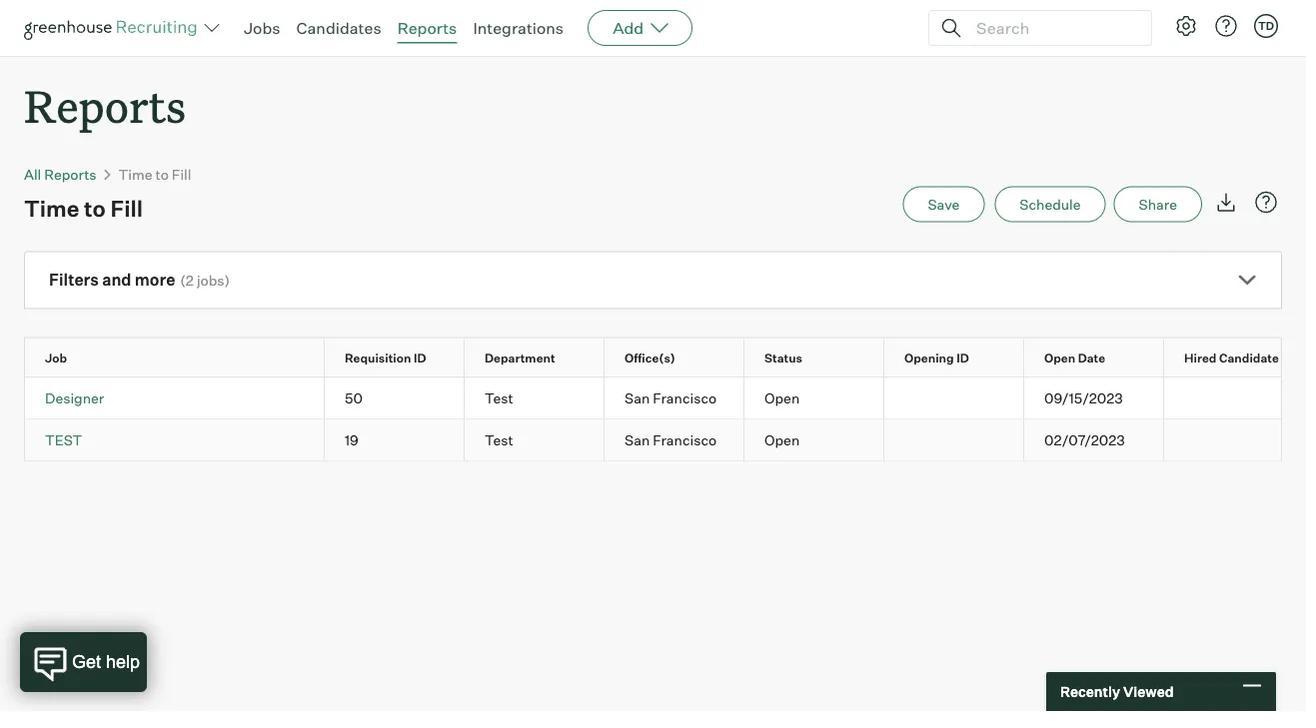 Task type: describe. For each thing, give the bounding box(es) containing it.
status
[[765, 350, 803, 365]]

office(s)
[[625, 350, 676, 365]]

francisco for 19
[[653, 431, 717, 448]]

0 horizontal spatial time
[[24, 195, 79, 222]]

share
[[1139, 196, 1177, 213]]

and
[[102, 270, 131, 290]]

jobs
[[197, 272, 224, 290]]

(
[[180, 272, 186, 290]]

1 horizontal spatial time
[[118, 166, 152, 183]]

hired candidate
[[1184, 350, 1279, 365]]

add button
[[588, 10, 693, 46]]

1 vertical spatial time to fill
[[24, 195, 143, 222]]

Search text field
[[971, 13, 1133, 42]]

requisition id column header
[[325, 338, 482, 376]]

open date column header
[[1024, 338, 1181, 376]]

test for 50
[[485, 389, 513, 406]]

filters and more ( 2 jobs )
[[49, 270, 230, 290]]

2
[[186, 272, 194, 290]]

jobs link
[[244, 18, 280, 38]]

candidates link
[[296, 18, 381, 38]]

candidate
[[1219, 350, 1279, 365]]

faq image
[[1254, 191, 1278, 215]]

schedule button
[[995, 187, 1106, 223]]

department
[[485, 350, 555, 365]]

department column header
[[465, 338, 622, 376]]

test link
[[45, 431, 82, 448]]

filters
[[49, 270, 99, 290]]

td button
[[1254, 14, 1278, 38]]

09/15/2023
[[1044, 389, 1123, 406]]

schedule
[[1020, 196, 1081, 213]]

td button
[[1250, 10, 1282, 42]]

0 vertical spatial reports
[[397, 18, 457, 38]]

opening
[[905, 350, 954, 365]]

open date
[[1044, 350, 1106, 365]]

greenhouse recruiting image
[[24, 16, 204, 40]]

all reports link
[[24, 166, 97, 183]]

office(s) column header
[[605, 338, 762, 376]]

san francisco for 50
[[625, 389, 717, 406]]

designer link
[[45, 389, 104, 406]]

open for 02/07/2023
[[765, 431, 800, 448]]

opening id column header
[[885, 338, 1041, 376]]

integrations
[[473, 18, 564, 38]]

row containing test
[[25, 419, 1306, 460]]

row containing job
[[25, 338, 1306, 376]]

francisco for 50
[[653, 389, 717, 406]]



Task type: locate. For each thing, give the bounding box(es) containing it.
2 vertical spatial open
[[765, 431, 800, 448]]

more
[[135, 270, 175, 290]]

reports
[[397, 18, 457, 38], [24, 76, 186, 135], [44, 166, 97, 183]]

cell inside row group
[[885, 377, 1024, 418]]

0 vertical spatial cell
[[885, 377, 1024, 418]]

1 horizontal spatial id
[[957, 350, 969, 365]]

cell for 09/15/2023
[[885, 377, 1024, 418]]

0 vertical spatial test
[[485, 389, 513, 406]]

1 vertical spatial fill
[[110, 195, 143, 222]]

open for 09/15/2023
[[765, 389, 800, 406]]

id right the requisition
[[414, 350, 426, 365]]

grid containing designer
[[25, 338, 1306, 460]]

row containing designer
[[25, 377, 1306, 418]]

hired
[[1184, 350, 1217, 365]]

1 vertical spatial cell
[[885, 419, 1024, 460]]

fill
[[172, 166, 191, 183], [110, 195, 143, 222]]

1 vertical spatial san
[[625, 431, 650, 448]]

francisco
[[653, 389, 717, 406], [653, 431, 717, 448]]

integrations link
[[473, 18, 564, 38]]

cell for 02/07/2023
[[885, 419, 1024, 460]]

1 vertical spatial reports
[[24, 76, 186, 135]]

1 row group from the top
[[25, 377, 1306, 419]]

san for 50
[[625, 389, 650, 406]]

3 row from the top
[[25, 419, 1306, 460]]

)
[[224, 272, 230, 290]]

reports right all
[[44, 166, 97, 183]]

0 horizontal spatial fill
[[110, 195, 143, 222]]

0 horizontal spatial id
[[414, 350, 426, 365]]

2 cell from the top
[[885, 419, 1024, 460]]

0 vertical spatial to
[[155, 166, 169, 183]]

id
[[414, 350, 426, 365], [957, 350, 969, 365]]

reports down greenhouse recruiting image
[[24, 76, 186, 135]]

0 vertical spatial row
[[25, 338, 1306, 376]]

2 san from the top
[[625, 431, 650, 448]]

time to fill down all reports link
[[24, 195, 143, 222]]

time to fill right all reports
[[118, 166, 191, 183]]

0 vertical spatial fill
[[172, 166, 191, 183]]

opening id
[[905, 350, 969, 365]]

2 vertical spatial reports
[[44, 166, 97, 183]]

2 id from the left
[[957, 350, 969, 365]]

jobs
[[244, 18, 280, 38]]

0 vertical spatial time to fill
[[118, 166, 191, 183]]

2 row from the top
[[25, 377, 1306, 418]]

1 horizontal spatial to
[[155, 166, 169, 183]]

requisition id
[[345, 350, 426, 365]]

share button
[[1114, 187, 1202, 223]]

date
[[1078, 350, 1106, 365]]

configure image
[[1174, 14, 1198, 38]]

1 san francisco from the top
[[625, 389, 717, 406]]

row group containing designer
[[25, 377, 1306, 419]]

19
[[345, 431, 359, 448]]

designer
[[45, 389, 104, 406]]

open
[[1044, 350, 1076, 365], [765, 389, 800, 406], [765, 431, 800, 448]]

save button
[[903, 187, 985, 223]]

50
[[345, 389, 363, 406]]

0 vertical spatial time
[[118, 166, 152, 183]]

add
[[613, 18, 644, 38]]

to
[[155, 166, 169, 183], [84, 195, 106, 222]]

id right the opening on the right of page
[[957, 350, 969, 365]]

time right all reports
[[118, 166, 152, 183]]

2 row group from the top
[[25, 419, 1306, 460]]

2 vertical spatial row
[[25, 419, 1306, 460]]

all
[[24, 166, 41, 183]]

status column header
[[745, 338, 902, 376]]

2 san francisco from the top
[[625, 431, 717, 448]]

open inside column header
[[1044, 350, 1076, 365]]

id for requisition id
[[414, 350, 426, 365]]

1 test from the top
[[485, 389, 513, 406]]

cell
[[885, 377, 1024, 418], [885, 419, 1024, 460]]

2 test from the top
[[485, 431, 513, 448]]

test
[[45, 431, 82, 448]]

san francisco for 19
[[625, 431, 717, 448]]

1 vertical spatial francisco
[[653, 431, 717, 448]]

test
[[485, 389, 513, 406], [485, 431, 513, 448]]

1 vertical spatial time
[[24, 195, 79, 222]]

download image
[[1214, 191, 1238, 215]]

san for 19
[[625, 431, 650, 448]]

td
[[1258, 19, 1274, 32]]

1 horizontal spatial fill
[[172, 166, 191, 183]]

time
[[118, 166, 152, 183], [24, 195, 79, 222]]

1 id from the left
[[414, 350, 426, 365]]

1 vertical spatial test
[[485, 431, 513, 448]]

1 vertical spatial to
[[84, 195, 106, 222]]

save and schedule this report to revisit it! element
[[903, 187, 995, 223]]

recently viewed
[[1060, 684, 1174, 701]]

time to fill
[[118, 166, 191, 183], [24, 195, 143, 222]]

recently
[[1060, 684, 1120, 701]]

requisition
[[345, 350, 411, 365]]

0 vertical spatial san francisco
[[625, 389, 717, 406]]

row group
[[25, 377, 1306, 419], [25, 419, 1306, 460]]

reports link
[[397, 18, 457, 38]]

1 vertical spatial row
[[25, 377, 1306, 418]]

1 cell from the top
[[885, 377, 1024, 418]]

san francisco
[[625, 389, 717, 406], [625, 431, 717, 448]]

0 vertical spatial open
[[1044, 350, 1076, 365]]

0 horizontal spatial to
[[84, 195, 106, 222]]

viewed
[[1123, 684, 1174, 701]]

1 vertical spatial open
[[765, 389, 800, 406]]

2 francisco from the top
[[653, 431, 717, 448]]

1 vertical spatial san francisco
[[625, 431, 717, 448]]

0 vertical spatial san
[[625, 389, 650, 406]]

0 vertical spatial francisco
[[653, 389, 717, 406]]

time down all reports
[[24, 195, 79, 222]]

1 row from the top
[[25, 338, 1306, 376]]

1 san from the top
[[625, 389, 650, 406]]

02/07/2023
[[1044, 431, 1125, 448]]

job column header
[[25, 338, 342, 376]]

time to fill link
[[118, 166, 191, 183]]

row
[[25, 338, 1306, 376], [25, 377, 1306, 418], [25, 419, 1306, 460]]

reports right the candidates link at left top
[[397, 18, 457, 38]]

grid
[[25, 338, 1306, 460]]

san
[[625, 389, 650, 406], [625, 431, 650, 448]]

all reports
[[24, 166, 97, 183]]

row group containing test
[[25, 419, 1306, 460]]

id for opening id
[[957, 350, 969, 365]]

candidates
[[296, 18, 381, 38]]

save
[[928, 196, 960, 213]]

job
[[45, 350, 67, 365]]

test for 19
[[485, 431, 513, 448]]

1 francisco from the top
[[653, 389, 717, 406]]



Task type: vqa. For each thing, say whether or not it's contained in the screenshot.
bottommost the 'remove goal icon'
no



